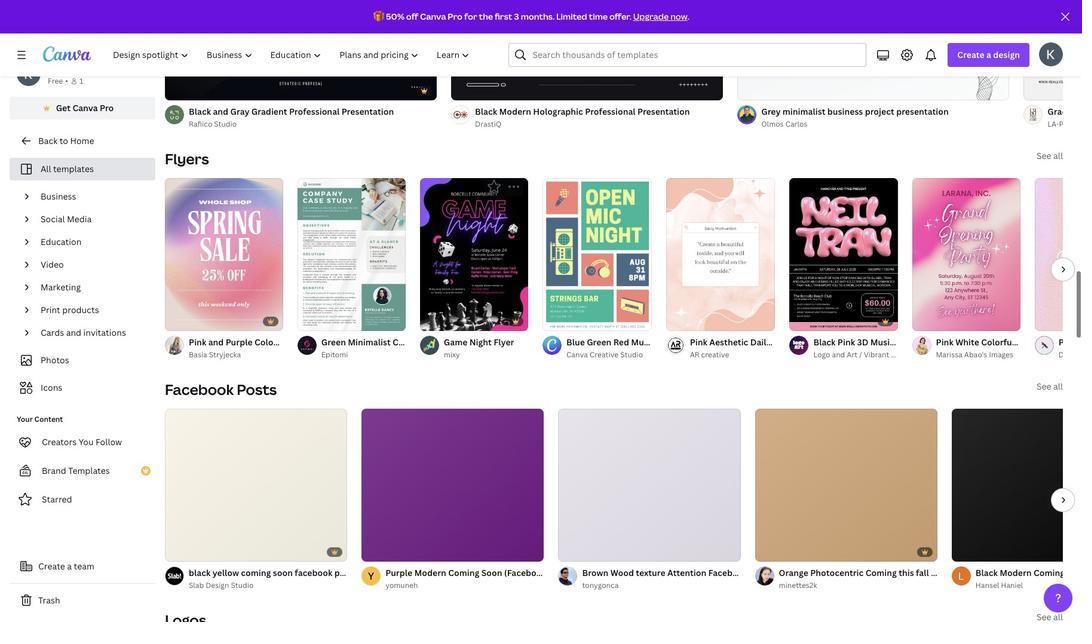 Task type: vqa. For each thing, say whether or not it's contained in the screenshot.
SEE ALL
yes



Task type: locate. For each thing, give the bounding box(es) containing it.
1 vertical spatial all
[[1054, 381, 1063, 392]]

0 vertical spatial a
[[987, 49, 992, 60]]

pro up the back to home link
[[100, 102, 114, 114]]

post
[[750, 567, 768, 579], [972, 567, 990, 579]]

stryjecka
[[209, 350, 241, 360]]

1 horizontal spatial professional
[[585, 106, 636, 117]]

2 vertical spatial and
[[832, 350, 845, 360]]

facebook right fall
[[931, 567, 970, 579]]

post
[[335, 567, 353, 579]]

2 pink from the left
[[838, 337, 855, 348]]

2 horizontal spatial canva
[[567, 350, 588, 360]]

pink inside the pink m dragon
[[1059, 337, 1076, 348]]

1 horizontal spatial and
[[213, 106, 228, 117]]

see all link down la-
[[1037, 150, 1063, 161]]

1 horizontal spatial flyer
[[820, 337, 840, 348]]

and inside black and gray gradient professional presentation rafiico studio
[[213, 106, 228, 117]]

professional inside black and gray gradient professional presentation rafiico studio
[[289, 106, 340, 117]]

this
[[899, 567, 914, 579]]

3 pink from the left
[[1059, 337, 1076, 348]]

marissa abao's images
[[936, 350, 1014, 360]]

kendall parks image
[[1039, 42, 1063, 66]]

post inside "brown wood texture attention facebook post tonygonca"
[[750, 567, 768, 579]]

0 horizontal spatial canva
[[73, 102, 98, 114]]

print products link
[[36, 299, 148, 322]]

modern up the 'haniel'
[[1000, 567, 1032, 579]]

0 horizontal spatial facebook
[[165, 380, 234, 399]]

post)
[[548, 567, 569, 579]]

business
[[828, 106, 863, 117]]

2 gradient from the left
[[1048, 106, 1083, 117]]

orange photocentric coming this fall facebook post link
[[779, 567, 990, 580]]

0 horizontal spatial pink
[[690, 337, 708, 348]]

2 coming from the left
[[866, 567, 897, 579]]

black up rafiico
[[189, 106, 211, 117]]

canva right off
[[420, 11, 446, 22]]

create inside dropdown button
[[958, 49, 985, 60]]

orange photocentric coming this fall facebook post image
[[755, 409, 938, 562]]

gradient right gray
[[252, 106, 287, 117]]

1 vertical spatial and
[[66, 327, 81, 338]]

gradient up la-porto c link at right top
[[1048, 106, 1083, 117]]

flyers
[[165, 149, 209, 169]]

black inside black modern holographic professional presentation drastiq
[[475, 106, 497, 117]]

0 horizontal spatial a
[[67, 561, 72, 572]]

0 vertical spatial see all
[[1037, 150, 1063, 161]]

aesthetic
[[710, 337, 749, 348]]

0 horizontal spatial and
[[66, 327, 81, 338]]

Search search field
[[533, 44, 859, 66]]

studio down coming
[[231, 580, 254, 591]]

0 vertical spatial see all link
[[1037, 150, 1063, 161]]

2 see from the top
[[1037, 381, 1052, 392]]

pink up art
[[838, 337, 855, 348]]

social media link
[[36, 208, 148, 231]]

studio inside black yellow coming soon facebook post slab design studio
[[231, 580, 254, 591]]

coming left this
[[866, 567, 897, 579]]

1 see from the top
[[1037, 150, 1052, 161]]

presentation
[[342, 106, 394, 117], [638, 106, 690, 117]]

50%
[[386, 11, 405, 22]]

all for flyers
[[1054, 150, 1063, 161]]

2 presentation from the left
[[638, 106, 690, 117]]

design down yellow
[[206, 580, 229, 591]]

starred link
[[10, 488, 155, 512]]

pink modern we are closed flyer image
[[1035, 178, 1083, 331]]

black up hansel
[[976, 567, 998, 579]]

create left team
[[38, 561, 65, 572]]

0 horizontal spatial design
[[206, 580, 229, 591]]

1 vertical spatial design
[[206, 580, 229, 591]]

2 horizontal spatial flyer
[[957, 337, 977, 348]]

modern for purple modern coming soon (facebook post)
[[415, 567, 446, 579]]

1 vertical spatial canva
[[73, 102, 98, 114]]

create left design
[[958, 49, 985, 60]]

facebook
[[295, 567, 333, 579]]

all
[[1054, 150, 1063, 161], [1054, 381, 1063, 392]]

gradient link
[[1048, 105, 1083, 118]]

black pink 3d music concert event flyer image
[[790, 178, 898, 331]]

and for cards
[[66, 327, 81, 338]]

black for black modern coming soo
[[976, 567, 998, 579]]

0 horizontal spatial presentation
[[342, 106, 394, 117]]

attention
[[668, 567, 707, 579]]

a left team
[[67, 561, 72, 572]]

see all for facebook posts
[[1037, 381, 1063, 392]]

black inside black pink 3d music concert event flyer logo and art / vibrant design resources
[[814, 337, 836, 348]]

black modern holographic professional presentation drastiq
[[475, 106, 690, 129]]

design
[[891, 350, 915, 360], [206, 580, 229, 591]]

modern for black modern holographic professional presentation
[[499, 106, 531, 117]]

pink for pink m
[[1059, 337, 1076, 348]]

facebook down basia on the left bottom of page
[[165, 380, 234, 399]]

coming inside purple modern coming soon (facebook post) yomuneh
[[448, 567, 480, 579]]

all down dragon link
[[1054, 381, 1063, 392]]

black up drastiq
[[475, 106, 497, 117]]

m
[[1078, 337, 1083, 348]]

2 horizontal spatial coming
[[1034, 567, 1065, 579]]

0 horizontal spatial professional
[[289, 106, 340, 117]]

modern inside black modern coming soo hansel haniel
[[1000, 567, 1032, 579]]

2 see all from the top
[[1037, 381, 1063, 392]]

yomuneh image
[[362, 567, 381, 586]]

you
[[79, 436, 94, 448]]

all down la-
[[1054, 150, 1063, 161]]

2 vertical spatial canva
[[567, 350, 588, 360]]

a for design
[[987, 49, 992, 60]]

see all down dragon link
[[1037, 381, 1063, 392]]

3 flyer from the left
[[957, 337, 977, 348]]

a left design
[[987, 49, 992, 60]]

cards and invitations
[[41, 327, 126, 338]]

a inside create a team button
[[67, 561, 72, 572]]

cards
[[41, 327, 64, 338]]

3 coming from the left
[[1034, 567, 1065, 579]]

black modern coming soo hansel haniel
[[976, 567, 1083, 591]]

tonygonca link
[[582, 580, 741, 592]]

and left art
[[832, 350, 845, 360]]

1 horizontal spatial gradient
[[1048, 106, 1083, 117]]

0 vertical spatial create
[[958, 49, 985, 60]]

create for create a design
[[958, 49, 985, 60]]

a
[[987, 49, 992, 60], [67, 561, 72, 572]]

0 vertical spatial see
[[1037, 150, 1052, 161]]

professional up drastiq link
[[585, 106, 636, 117]]

0 vertical spatial pro
[[448, 11, 463, 22]]

black up logo
[[814, 337, 836, 348]]

to
[[60, 135, 68, 146]]

1 vertical spatial a
[[67, 561, 72, 572]]

gradient la-porto c
[[1048, 106, 1083, 129]]

studio right creative
[[621, 350, 643, 360]]

1 horizontal spatial create
[[958, 49, 985, 60]]

canva left creative
[[567, 350, 588, 360]]

and right the "cards"
[[66, 327, 81, 338]]

see all link for facebook posts
[[1037, 381, 1063, 392]]

0 horizontal spatial coming
[[448, 567, 480, 579]]

back to home link
[[10, 129, 155, 153]]

night
[[470, 337, 492, 348]]

0 vertical spatial all
[[1054, 150, 1063, 161]]

see all down la-
[[1037, 150, 1063, 161]]

0 vertical spatial and
[[213, 106, 228, 117]]

create inside button
[[38, 561, 65, 572]]

2 see all link from the top
[[1037, 381, 1063, 392]]

green minimalist company case study flyer portrait image
[[298, 178, 406, 331]]

see for facebook posts
[[1037, 381, 1052, 392]]

abao's
[[965, 350, 988, 360]]

your content
[[17, 414, 63, 424]]

flyer up marissa abao's images
[[957, 337, 977, 348]]

black inside black modern coming soo hansel haniel
[[976, 567, 998, 579]]

tonygonca
[[582, 580, 619, 591]]

dragon
[[1059, 350, 1083, 360]]

2 flyer from the left
[[820, 337, 840, 348]]

0 horizontal spatial pro
[[100, 102, 114, 114]]

post up hansel
[[972, 567, 990, 579]]

music
[[871, 337, 895, 348]]

rafiico
[[189, 119, 212, 129]]

creative
[[590, 350, 619, 360]]

2 professional from the left
[[585, 106, 636, 117]]

pink aesthetic daily motivation flyer link
[[690, 336, 840, 349]]

pink inside pink aesthetic daily motivation flyer ar creative
[[690, 337, 708, 348]]

soon
[[273, 567, 293, 579]]

presentation inside black and gray gradient professional presentation rafiico studio
[[342, 106, 394, 117]]

coming for soon
[[448, 567, 480, 579]]

pink white colorful bold neon grand opening flyer image
[[912, 178, 1021, 331]]

pink aesthetic daily motivation flyer image
[[666, 178, 776, 331]]

modern inside purple modern coming soon (facebook post) yomuneh
[[415, 567, 446, 579]]

2 all from the top
[[1054, 381, 1063, 392]]

1 horizontal spatial a
[[987, 49, 992, 60]]

1 post from the left
[[750, 567, 768, 579]]

2 horizontal spatial modern
[[1000, 567, 1032, 579]]

and left gray
[[213, 106, 228, 117]]

1 vertical spatial see
[[1037, 381, 1052, 392]]

see all link down dragon link
[[1037, 381, 1063, 392]]

1 see all from the top
[[1037, 150, 1063, 161]]

pro inside get canva pro button
[[100, 102, 114, 114]]

a for team
[[67, 561, 72, 572]]

flyer up logo
[[820, 337, 840, 348]]

grey minimalist business project presentation olmos carlos
[[762, 106, 949, 129]]

first
[[495, 11, 513, 22]]

0 horizontal spatial post
[[750, 567, 768, 579]]

0 horizontal spatial gradient
[[252, 106, 287, 117]]

coming inside black modern coming soo hansel haniel
[[1034, 567, 1065, 579]]

facebook right attention
[[709, 567, 748, 579]]

create
[[958, 49, 985, 60], [38, 561, 65, 572]]

black
[[189, 567, 211, 579]]

follow
[[96, 436, 122, 448]]

yomuneh
[[386, 580, 418, 591]]

game night flyer image
[[420, 178, 528, 331]]

all templates
[[41, 163, 94, 175]]

photos link
[[17, 349, 148, 372]]

off
[[406, 11, 419, 22]]

drastiq link
[[475, 118, 723, 130]]

1 horizontal spatial modern
[[499, 106, 531, 117]]

modern inside black modern holographic professional presentation drastiq
[[499, 106, 531, 117]]

1 flyer from the left
[[494, 337, 514, 348]]

1 vertical spatial pro
[[100, 102, 114, 114]]

1 horizontal spatial design
[[891, 350, 915, 360]]

templates
[[68, 465, 110, 476]]

black
[[189, 106, 211, 117], [475, 106, 497, 117], [814, 337, 836, 348], [976, 567, 998, 579]]

create a team
[[38, 561, 94, 572]]

1 vertical spatial see all link
[[1037, 381, 1063, 392]]

black inside black and gray gradient professional presentation rafiico studio
[[189, 106, 211, 117]]

pink left m
[[1059, 337, 1076, 348]]

professional up rafiico studio link
[[289, 106, 340, 117]]

free •
[[48, 76, 68, 86]]

1 vertical spatial create
[[38, 561, 65, 572]]

post left orange
[[750, 567, 768, 579]]

1 horizontal spatial pro
[[448, 11, 463, 22]]

coming up yomuneh link
[[448, 567, 480, 579]]

top level navigation element
[[105, 43, 480, 67]]

pink up ar
[[690, 337, 708, 348]]

brown wood texture attention facebook post image
[[559, 409, 741, 562]]

None search field
[[509, 43, 867, 67]]

2 vertical spatial studio
[[231, 580, 254, 591]]

(facebook
[[504, 567, 546, 579]]

coming inside orange photocentric coming this fall facebook post minettes2k
[[866, 567, 897, 579]]

the
[[479, 11, 493, 22]]

professional inside black modern holographic professional presentation drastiq
[[585, 106, 636, 117]]

2 horizontal spatial and
[[832, 350, 845, 360]]

gray
[[230, 106, 250, 117]]

canva inside get canva pro button
[[73, 102, 98, 114]]

1 professional from the left
[[289, 106, 340, 117]]

rafiico studio link
[[189, 118, 437, 130]]

1 gradient from the left
[[252, 106, 287, 117]]

studio down gray
[[214, 119, 237, 129]]

business
[[41, 191, 76, 202]]

.
[[688, 11, 690, 22]]

1 vertical spatial see all
[[1037, 381, 1063, 392]]

basia stryjecka
[[189, 350, 241, 360]]

0 horizontal spatial modern
[[415, 567, 446, 579]]

canva right get
[[73, 102, 98, 114]]

modern up drastiq
[[499, 106, 531, 117]]

posts
[[237, 380, 277, 399]]

basia stryjecka link
[[189, 349, 283, 361]]

purple modern coming soon (facebook post) image
[[362, 409, 544, 562]]

1 presentation from the left
[[342, 106, 394, 117]]

gradient minimal portfolio proposal presentation image
[[1024, 0, 1083, 100]]

olmos
[[762, 119, 784, 129]]

1 all from the top
[[1054, 150, 1063, 161]]

0 horizontal spatial flyer
[[494, 337, 514, 348]]

a inside create a design dropdown button
[[987, 49, 992, 60]]

studio inside black and gray gradient professional presentation rafiico studio
[[214, 119, 237, 129]]

modern up yomuneh
[[415, 567, 446, 579]]

2 horizontal spatial pink
[[1059, 337, 1076, 348]]

2 horizontal spatial facebook
[[931, 567, 970, 579]]

slab design studio link
[[189, 580, 347, 592]]

0 vertical spatial design
[[891, 350, 915, 360]]

create a team button
[[10, 555, 155, 579]]

and
[[213, 106, 228, 117], [66, 327, 81, 338], [832, 350, 845, 360]]

pink and purple colorful gradient modern spring sale flyer image
[[165, 178, 283, 331]]

1 horizontal spatial coming
[[866, 567, 897, 579]]

free
[[48, 76, 63, 86]]

blue green red music icons open mic night flyer image
[[543, 178, 652, 331]]

1 horizontal spatial facebook
[[709, 567, 748, 579]]

2 post from the left
[[972, 567, 990, 579]]

back to home
[[38, 135, 94, 146]]

limited
[[556, 11, 587, 22]]

olmos carlos link
[[762, 118, 1010, 130]]

art
[[847, 350, 858, 360]]

pro left for
[[448, 11, 463, 22]]

1 see all link from the top
[[1037, 150, 1063, 161]]

design down black pink 3d music concert event flyer link
[[891, 350, 915, 360]]

1 coming from the left
[[448, 567, 480, 579]]

1 pink from the left
[[690, 337, 708, 348]]

game
[[444, 337, 468, 348]]

1 horizontal spatial presentation
[[638, 106, 690, 117]]

0 vertical spatial canva
[[420, 11, 446, 22]]

create for create a team
[[38, 561, 65, 572]]

1 horizontal spatial post
[[972, 567, 990, 579]]

0 vertical spatial studio
[[214, 119, 237, 129]]

flyer up mixy "link"
[[494, 337, 514, 348]]

1 horizontal spatial pink
[[838, 337, 855, 348]]

gradient inside black and gray gradient professional presentation rafiico studio
[[252, 106, 287, 117]]

0 horizontal spatial create
[[38, 561, 65, 572]]

coming up hansel haniel link at the bottom of page
[[1034, 567, 1065, 579]]



Task type: describe. For each thing, give the bounding box(es) containing it.
yellow
[[213, 567, 239, 579]]

canva creative studio
[[567, 350, 643, 360]]

porto
[[1059, 119, 1079, 129]]

marissa abao's images link
[[936, 349, 1021, 361]]

creators
[[42, 436, 77, 448]]

drastiq
[[475, 119, 502, 129]]

cards and invitations link
[[36, 322, 148, 344]]

business link
[[36, 185, 148, 208]]

photos
[[41, 354, 69, 366]]

media
[[67, 213, 92, 225]]

video link
[[36, 253, 148, 276]]

and inside black pink 3d music concert event flyer logo and art / vibrant design resources
[[832, 350, 845, 360]]

wood
[[611, 567, 634, 579]]

orange
[[779, 567, 809, 579]]

design inside black yellow coming soon facebook post slab design studio
[[206, 580, 229, 591]]

brand templates link
[[10, 459, 155, 483]]

1 vertical spatial studio
[[621, 350, 643, 360]]

fall
[[916, 567, 929, 579]]

flyer inside black pink 3d music concert event flyer logo and art / vibrant design resources
[[957, 337, 977, 348]]

black modern coming soon facebook post image
[[952, 409, 1083, 562]]

3d
[[857, 337, 869, 348]]

content
[[34, 414, 63, 424]]

epitomi
[[321, 350, 348, 360]]

print
[[41, 304, 60, 316]]

purple modern coming soon (facebook post) yomuneh
[[386, 567, 569, 591]]

yomuneh element
[[362, 567, 381, 586]]

ar creative link
[[690, 349, 776, 361]]

brown wood texture attention facebook post tonygonca
[[582, 567, 768, 591]]

grey minimalist business project presentation link
[[762, 105, 1010, 118]]

modern for black modern coming soo
[[1000, 567, 1032, 579]]

brown wood texture attention facebook post link
[[582, 567, 768, 580]]

1 horizontal spatial canva
[[420, 11, 446, 22]]

hansel haniel link
[[976, 580, 1083, 592]]

canva inside the canva creative studio link
[[567, 350, 588, 360]]

black for black and gray gradient professional presentation
[[189, 106, 211, 117]]

video
[[41, 259, 64, 270]]

creators you follow
[[42, 436, 122, 448]]

get
[[56, 102, 71, 114]]

🎁
[[374, 11, 384, 22]]

logo and art / vibrant design resources link
[[814, 349, 952, 361]]

see all link for flyers
[[1037, 150, 1063, 161]]

education link
[[36, 231, 148, 253]]

hansel
[[976, 580, 1000, 591]]

3
[[514, 11, 519, 22]]

design inside black pink 3d music concert event flyer logo and art / vibrant design resources
[[891, 350, 915, 360]]

project
[[865, 106, 895, 117]]

pink m link
[[1059, 336, 1083, 349]]

create a design button
[[948, 43, 1030, 67]]

la-
[[1048, 119, 1059, 129]]

and for black
[[213, 106, 228, 117]]

pink for pink aesthetic daily motivation flyer
[[690, 337, 708, 348]]

flyer inside pink aesthetic daily motivation flyer ar creative
[[820, 337, 840, 348]]

concert
[[897, 337, 930, 348]]

ar
[[690, 350, 700, 360]]

facebook inside orange photocentric coming this fall facebook post minettes2k
[[931, 567, 970, 579]]

see for flyers
[[1037, 150, 1052, 161]]

black pink 3d music concert event flyer link
[[814, 336, 977, 349]]

offer.
[[610, 11, 632, 22]]

facebook inside "brown wood texture attention facebook post tonygonca"
[[709, 567, 748, 579]]

black for black modern holographic professional presentation
[[475, 106, 497, 117]]

post inside orange photocentric coming this fall facebook post minettes2k
[[972, 567, 990, 579]]

black yellow coming soon facebook post image
[[165, 409, 347, 562]]

flyer inside game night flyer mixy
[[494, 337, 514, 348]]

design
[[994, 49, 1020, 60]]

black for black pink 3d music concert event flyer
[[814, 337, 836, 348]]

/
[[860, 350, 862, 360]]

dragon link
[[1059, 349, 1083, 361]]

your
[[17, 414, 33, 424]]

logo
[[814, 350, 831, 360]]

see all for flyers
[[1037, 150, 1063, 161]]

black and gray gradient professional presentation rafiico studio
[[189, 106, 394, 129]]

pink inside black pink 3d music concert event flyer logo and art / vibrant design resources
[[838, 337, 855, 348]]

personal
[[48, 63, 83, 74]]

slab
[[189, 580, 204, 591]]

black modern coming soo link
[[976, 567, 1083, 580]]

all
[[41, 163, 51, 175]]

starred
[[42, 494, 72, 505]]

upgrade now button
[[633, 11, 688, 22]]

soon
[[482, 567, 502, 579]]

now
[[671, 11, 688, 22]]

grey minimalist business project presentation image
[[738, 0, 1010, 100]]

black and gray gradient professional presentation image
[[165, 0, 437, 100]]

carlos
[[786, 119, 808, 129]]

minettes2k link
[[779, 580, 938, 592]]

social media
[[41, 213, 92, 225]]

time
[[589, 11, 608, 22]]

game night flyer mixy
[[444, 337, 514, 360]]

marketing link
[[36, 276, 148, 299]]

all for facebook posts
[[1054, 381, 1063, 392]]

marketing
[[41, 282, 81, 293]]

game night flyer link
[[444, 336, 528, 349]]

•
[[65, 76, 68, 86]]

for
[[464, 11, 477, 22]]

get canva pro button
[[10, 97, 155, 120]]

templates
[[53, 163, 94, 175]]

purple
[[386, 567, 413, 579]]

coming
[[241, 567, 271, 579]]

mixy
[[444, 350, 460, 360]]

icons
[[41, 382, 62, 393]]

vibrant
[[864, 350, 890, 360]]

coming for soo
[[1034, 567, 1065, 579]]

holographic
[[533, 106, 583, 117]]

presentation inside black modern holographic professional presentation drastiq
[[638, 106, 690, 117]]

brown
[[582, 567, 609, 579]]

🎁 50% off canva pro for the first 3 months. limited time offer. upgrade now .
[[374, 11, 690, 22]]

coming for this
[[866, 567, 897, 579]]

education
[[41, 236, 81, 247]]



